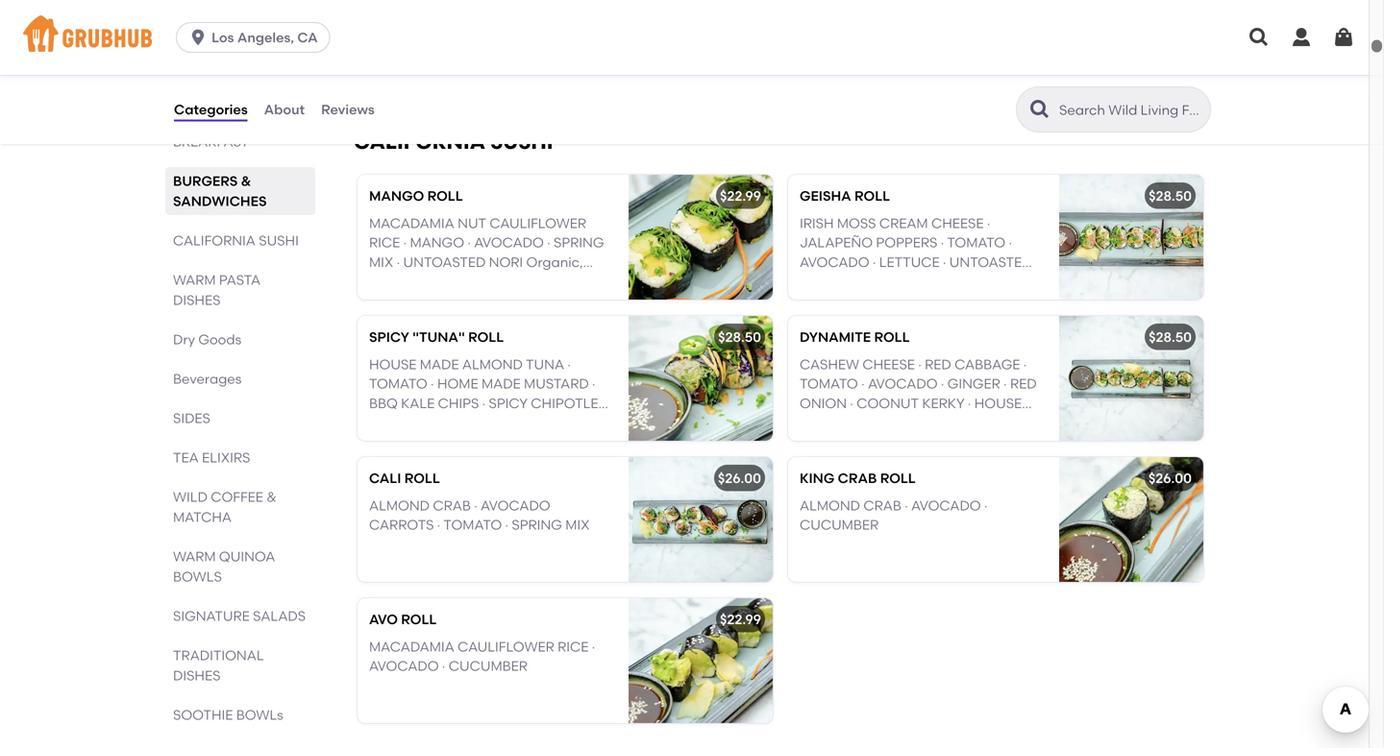 Task type: describe. For each thing, give the bounding box(es) containing it.
crab for almond crab · avocado carrots · tomato · spring mix
[[433, 498, 471, 514]]

reviews
[[321, 101, 375, 118]]

roll right "tuna"
[[468, 329, 504, 346]]

bread
[[433, 6, 478, 22]]

onion
[[800, 395, 847, 412]]

coffee
[[211, 489, 263, 506]]

matcha
[[173, 509, 232, 526]]

dynamite roll
[[800, 329, 910, 346]]

arugula
[[526, 45, 594, 61]]

kale
[[369, 64, 403, 81]]

organic, inside macadamia nut cauliflower rice · mango · avocado · spring mix · untoasted nori  organic, gluten free, & raw
[[526, 254, 583, 271]]

meatballs
[[369, 25, 447, 42]]

tomato for $26.00
[[443, 517, 502, 534]]

dishes inside 'warm pasta dishes'
[[173, 292, 221, 309]]

irish
[[800, 215, 834, 232]]

nori inside cashew cheese · red cabbage · tomato · avocado · ginger · red onion · coonut kerky · house made ranch · hemp oil · flax oil · untoasted nori
[[892, 434, 926, 451]]

$26.00 for almond crab · avocado · cucumber
[[1148, 471, 1192, 487]]

categories button
[[173, 75, 249, 144]]

burgers & sandwiches
[[173, 173, 267, 210]]

macadamia for mango
[[369, 215, 454, 232]]

signature
[[173, 608, 250, 625]]

categories
[[174, 101, 248, 118]]

carrots
[[369, 517, 434, 534]]

tomato inside irish moss cream cheese · jalapeño poppers · tomato · avocado · lettuce · untoasted nori   organic, gluten free, & raw
[[947, 235, 1005, 251]]

coonut
[[857, 395, 919, 412]]

salads
[[253, 608, 306, 625]]

goods
[[198, 332, 241, 348]]

dry goods
[[173, 332, 241, 348]]

cali roll image
[[629, 458, 773, 583]]

pesto
[[539, 25, 582, 42]]

spring inside "almond crab · avocado carrots · tomato · spring mix"
[[512, 517, 562, 534]]

avo
[[369, 612, 398, 628]]

warm quinoa bowls
[[173, 549, 275, 585]]

quinoa
[[219, 549, 275, 565]]

"tuna"
[[412, 329, 465, 346]]

traditional
[[173, 648, 264, 664]]

ricotta
[[458, 45, 517, 61]]

almond for almond crab · avocado · cucumber
[[800, 498, 860, 514]]

1 horizontal spatial california
[[354, 130, 485, 154]]

macadamia inside almond bread · walnut meatballs · marinara · pesto macadamia ricotta · arugula · kale chips
[[369, 45, 454, 61]]

cali
[[369, 471, 401, 487]]

avo roll image
[[629, 599, 773, 724]]

kerky
[[922, 395, 965, 412]]

almond for almond crab · avocado carrots · tomato · spring mix
[[369, 498, 430, 514]]

moss
[[837, 215, 876, 232]]

cauliflower inside macadamia nut cauliflower rice · mango · avocado · spring mix · untoasted nori  organic, gluten free, & raw
[[490, 215, 586, 232]]

0 horizontal spatial sushi
[[259, 233, 299, 249]]

dynamite roll image
[[1059, 316, 1203, 441]]

ranch
[[842, 415, 892, 431]]

avocado inside almond crab · avocado · cucumber
[[911, 498, 981, 514]]

macadamia nut cauliflower rice · mango · avocado · spring mix · untoasted nori  organic, gluten free, & raw
[[369, 215, 604, 290]]

tea
[[173, 450, 199, 466]]

wild
[[173, 489, 208, 506]]

bowls
[[173, 569, 222, 585]]

untoasted inside macadamia nut cauliflower rice · mango · avocado · spring mix · untoasted nori  organic, gluten free, & raw
[[403, 254, 486, 271]]

& inside irish moss cream cheese · jalapeño poppers · tomato · avocado · lettuce · untoasted nori   organic, gluten free, & raw
[[979, 274, 989, 290]]

gluten inside irish moss cream cheese · jalapeño poppers · tomato · avocado · lettuce · untoasted nori   organic, gluten free, & raw
[[897, 274, 941, 290]]

0 horizontal spatial red
[[925, 356, 951, 373]]

roll up almond crab · avocado · cucumber on the right of the page
[[880, 471, 916, 487]]

spicy
[[369, 329, 409, 346]]

italian meatball sandwich image
[[629, 0, 773, 90]]

about button
[[263, 75, 306, 144]]

geisha roll
[[800, 188, 890, 204]]

soothie bowls
[[173, 707, 283, 724]]

geisha roll image
[[1059, 175, 1203, 300]]

mix inside "almond crab · avocado carrots · tomato · spring mix"
[[565, 517, 590, 534]]

made
[[800, 415, 839, 431]]

cashew
[[800, 356, 859, 373]]

untoasted inside irish moss cream cheese · jalapeño poppers · tomato · avocado · lettuce · untoasted nori   organic, gluten free, & raw
[[949, 254, 1032, 271]]

elixirs
[[202, 450, 250, 466]]

spicy "tuna" roll image
[[629, 316, 773, 441]]

gluten inside macadamia nut cauliflower rice · mango · avocado · spring mix · untoasted nori  organic, gluten free, & raw
[[369, 274, 413, 290]]

almond crab · avocado · cucumber
[[800, 498, 988, 534]]

walnut
[[487, 6, 546, 22]]

rice inside macadamia cauliflower rice · avocado · cucumber
[[558, 639, 589, 655]]

soothie
[[173, 707, 233, 724]]

free, inside irish moss cream cheese · jalapeño poppers · tomato · avocado · lettuce · untoasted nori   organic, gluten free, & raw
[[944, 274, 976, 290]]

$22.99 for macadamia nut cauliflower rice · mango · avocado · spring mix · untoasted nori  organic, gluten free, & raw
[[720, 188, 761, 204]]

untoasted inside cashew cheese · red cabbage · tomato · avocado · ginger · red onion · coonut kerky · house made ranch · hemp oil · flax oil · untoasted nori
[[806, 434, 889, 451]]

almond bread · walnut meatballs · marinara · pesto macadamia ricotta · arugula · kale chips
[[369, 6, 600, 81]]

about
[[264, 101, 305, 118]]

hemp
[[902, 415, 940, 431]]

avocado inside macadamia cauliflower rice · avocado · cucumber
[[369, 659, 439, 675]]

0 vertical spatial mango
[[369, 188, 424, 204]]



Task type: locate. For each thing, give the bounding box(es) containing it.
0 horizontal spatial cheese
[[863, 356, 915, 373]]

1 horizontal spatial sushi
[[490, 130, 553, 154]]

cashew cheese · red cabbage · tomato · avocado · ginger · red onion · coonut kerky · house made ranch · hemp oil · flax oil · untoasted nori
[[800, 356, 1037, 451]]

& up sandwiches
[[241, 173, 251, 189]]

& inside wild coffee & matcha
[[266, 489, 277, 506]]

spring inside macadamia nut cauliflower rice · mango · avocado · spring mix · untoasted nori  organic, gluten free, & raw
[[554, 235, 604, 251]]

avo roll
[[369, 612, 437, 628]]

roll up nut at the top of the page
[[427, 188, 463, 204]]

roll for irish moss cream cheese · jalapeño poppers · tomato · avocado · lettuce · untoasted nori   organic, gluten free, & raw
[[854, 188, 890, 204]]

mango roll
[[369, 188, 463, 204]]

1 vertical spatial mango
[[410, 235, 464, 251]]

almond inside almond crab · avocado · cucumber
[[800, 498, 860, 514]]

crab down king crab roll
[[863, 498, 901, 514]]

avocado
[[474, 235, 544, 251], [800, 254, 869, 271], [868, 376, 938, 392], [481, 498, 550, 514], [911, 498, 981, 514], [369, 659, 439, 675]]

2 raw from the left
[[993, 274, 1021, 290]]

1 horizontal spatial raw
[[993, 274, 1021, 290]]

warm for warm quinoa bowls
[[173, 549, 216, 565]]

1 $22.99 from the top
[[720, 188, 761, 204]]

& inside burgers & sandwiches
[[241, 173, 251, 189]]

2 vertical spatial nori
[[892, 434, 926, 451]]

2 macadamia from the top
[[369, 215, 454, 232]]

1 horizontal spatial cucumber
[[800, 517, 879, 534]]

1 vertical spatial dishes
[[173, 668, 221, 684]]

cream
[[879, 215, 928, 232]]

0 vertical spatial dishes
[[173, 292, 221, 309]]

dry
[[173, 332, 195, 348]]

& up "tuna"
[[451, 274, 461, 290]]

crab for almond crab · avocado · cucumber
[[863, 498, 901, 514]]

1 horizontal spatial untoasted
[[806, 434, 889, 451]]

organic, inside irish moss cream cheese · jalapeño poppers · tomato · avocado · lettuce · untoasted nori   organic, gluten free, & raw
[[837, 274, 894, 290]]

2 horizontal spatial untoasted
[[949, 254, 1032, 271]]

2 vertical spatial tomato
[[443, 517, 502, 534]]

roll right the dynamite
[[874, 329, 910, 346]]

macadamia for avo
[[369, 639, 454, 655]]

1 macadamia from the top
[[369, 45, 454, 61]]

nori inside macadamia nut cauliflower rice · mango · avocado · spring mix · untoasted nori  organic, gluten free, & raw
[[489, 254, 523, 271]]

california down sandwiches
[[173, 233, 256, 249]]

0 horizontal spatial free,
[[416, 274, 448, 290]]

warm for warm pasta dishes
[[173, 272, 216, 288]]

tomato inside "almond crab · avocado carrots · tomato · spring mix"
[[443, 517, 502, 534]]

tea elixirs
[[173, 450, 250, 466]]

0 horizontal spatial tomato
[[443, 517, 502, 534]]

0 horizontal spatial rice
[[369, 235, 400, 251]]

cheese
[[931, 215, 984, 232], [863, 356, 915, 373]]

1 horizontal spatial oil
[[1012, 415, 1035, 431]]

chips
[[406, 64, 447, 81]]

ca
[[297, 29, 318, 46]]

cheese up coonut
[[863, 356, 915, 373]]

california
[[354, 130, 485, 154], [173, 233, 256, 249]]

mango inside macadamia nut cauliflower rice · mango · avocado · spring mix · untoasted nori  organic, gluten free, & raw
[[410, 235, 464, 251]]

2 vertical spatial macadamia
[[369, 639, 454, 655]]

untoasted
[[403, 254, 486, 271], [949, 254, 1032, 271], [806, 434, 889, 451]]

avocado inside irish moss cream cheese · jalapeño poppers · tomato · avocado · lettuce · untoasted nori   organic, gluten free, & raw
[[800, 254, 869, 271]]

avocado inside macadamia nut cauliflower rice · mango · avocado · spring mix · untoasted nori  organic, gluten free, & raw
[[474, 235, 544, 251]]

macadamia inside macadamia cauliflower rice · avocado · cucumber
[[369, 639, 454, 655]]

2 horizontal spatial tomato
[[947, 235, 1005, 251]]

1 vertical spatial red
[[1010, 376, 1037, 392]]

1 vertical spatial organic,
[[837, 274, 894, 290]]

1 vertical spatial spring
[[512, 517, 562, 534]]

1 vertical spatial california sushi
[[173, 233, 299, 249]]

almond bread · walnut meatballs · marinara · pesto macadamia ricotta · arugula · kale chips button
[[358, 0, 773, 90]]

0 horizontal spatial $26.00
[[718, 471, 761, 487]]

geisha
[[800, 188, 851, 204]]

0 vertical spatial california sushi
[[354, 130, 553, 154]]

1 horizontal spatial mix
[[565, 517, 590, 534]]

jalapeño
[[800, 235, 873, 251]]

macadamia cauliflower rice · avocado · cucumber
[[369, 639, 595, 675]]

$28.50 for cashew cheese · red cabbage · tomato · avocado · ginger · red onion · coonut kerky · house made ranch · hemp oil · flax oil · untoasted nori
[[1149, 329, 1192, 346]]

cali roll
[[369, 471, 440, 487]]

1 warm from the top
[[173, 272, 216, 288]]

$28.50 for irish moss cream cheese · jalapeño poppers · tomato · avocado · lettuce · untoasted nori   organic, gluten free, & raw
[[1149, 188, 1192, 204]]

crab
[[838, 471, 877, 487], [433, 498, 471, 514], [863, 498, 901, 514]]

tomato inside cashew cheese · red cabbage · tomato · avocado · ginger · red onion · coonut kerky · house made ranch · hemp oil · flax oil · untoasted nori
[[800, 376, 858, 392]]

macadamia down meatballs
[[369, 45, 454, 61]]

1 horizontal spatial california sushi
[[354, 130, 553, 154]]

0 horizontal spatial gluten
[[369, 274, 413, 290]]

0 vertical spatial cucumber
[[800, 517, 879, 534]]

raw down nut at the top of the page
[[465, 274, 493, 290]]

0 horizontal spatial organic,
[[526, 254, 583, 271]]

red
[[925, 356, 951, 373], [1010, 376, 1037, 392]]

1 horizontal spatial gluten
[[897, 274, 941, 290]]

sushi
[[490, 130, 553, 154], [259, 233, 299, 249]]

roll for macadamia nut cauliflower rice · mango · avocado · spring mix · untoasted nori  organic, gluten free, & raw
[[427, 188, 463, 204]]

1 horizontal spatial $26.00
[[1148, 471, 1192, 487]]

flax
[[975, 415, 1009, 431]]

0 vertical spatial macadamia
[[369, 45, 454, 61]]

0 vertical spatial organic,
[[526, 254, 583, 271]]

& up cabbage
[[979, 274, 989, 290]]

almond up carrots
[[369, 498, 430, 514]]

roll
[[427, 188, 463, 204], [854, 188, 890, 204], [468, 329, 504, 346], [874, 329, 910, 346], [404, 471, 440, 487], [880, 471, 916, 487], [401, 612, 437, 628]]

wild coffee & matcha
[[173, 489, 277, 526]]

0 vertical spatial red
[[925, 356, 951, 373]]

·
[[481, 6, 484, 22], [450, 25, 453, 42], [532, 25, 535, 42], [520, 45, 523, 61], [597, 45, 600, 61], [987, 215, 990, 232], [403, 235, 407, 251], [467, 235, 471, 251], [547, 235, 550, 251], [941, 235, 944, 251], [1009, 235, 1012, 251], [397, 254, 400, 271], [873, 254, 876, 271], [943, 254, 946, 271], [918, 356, 921, 373], [1023, 356, 1027, 373], [861, 376, 865, 392], [941, 376, 944, 392], [1004, 376, 1007, 392], [850, 395, 853, 412], [968, 395, 971, 412], [895, 415, 898, 431], [969, 415, 972, 431], [800, 434, 803, 451], [474, 498, 477, 514], [905, 498, 908, 514], [984, 498, 988, 514], [437, 517, 440, 534], [505, 517, 508, 534], [592, 639, 595, 655], [442, 659, 445, 675]]

raw
[[465, 274, 493, 290], [993, 274, 1021, 290]]

0 vertical spatial $22.99
[[720, 188, 761, 204]]

dishes down traditional
[[173, 668, 221, 684]]

house
[[974, 395, 1022, 412]]

untoasted down ranch
[[806, 434, 889, 451]]

gluten up spicy
[[369, 274, 413, 290]]

king crab roll image
[[1059, 458, 1203, 583]]

1 horizontal spatial rice
[[558, 639, 589, 655]]

nut
[[458, 215, 486, 232]]

1 free, from the left
[[416, 274, 448, 290]]

free, up cabbage
[[944, 274, 976, 290]]

signature salads
[[173, 608, 306, 625]]

crab for king crab roll
[[838, 471, 877, 487]]

svg image
[[1248, 26, 1271, 49], [1290, 26, 1313, 49], [1332, 26, 1355, 49], [188, 28, 208, 47]]

roll right avo
[[401, 612, 437, 628]]

warm inside 'warm pasta dishes'
[[173, 272, 216, 288]]

cabbage
[[954, 356, 1020, 373]]

1 vertical spatial $22.99
[[720, 612, 761, 628]]

tomato right carrots
[[443, 517, 502, 534]]

free,
[[416, 274, 448, 290], [944, 274, 976, 290]]

raw inside irish moss cream cheese · jalapeño poppers · tomato · avocado · lettuce · untoasted nori   organic, gluten free, & raw
[[993, 274, 1021, 290]]

0 vertical spatial cheese
[[931, 215, 984, 232]]

roll for macadamia cauliflower rice · avocado · cucumber
[[401, 612, 437, 628]]

oil right flax
[[1012, 415, 1035, 431]]

$22.99
[[720, 188, 761, 204], [720, 612, 761, 628]]

dishes up dry goods
[[173, 292, 221, 309]]

0 horizontal spatial mix
[[369, 254, 393, 271]]

0 horizontal spatial california
[[173, 233, 256, 249]]

untoasted right 'lettuce'
[[949, 254, 1032, 271]]

cauliflower
[[490, 215, 586, 232], [458, 639, 554, 655]]

marinara
[[456, 25, 529, 42]]

macadamia
[[369, 45, 454, 61], [369, 215, 454, 232], [369, 639, 454, 655]]

1 vertical spatial cauliflower
[[458, 639, 554, 655]]

oil
[[943, 415, 965, 431], [1012, 415, 1035, 431]]

tomato for $28.50
[[800, 376, 858, 392]]

0 horizontal spatial california sushi
[[173, 233, 299, 249]]

raw up cabbage
[[993, 274, 1021, 290]]

1 horizontal spatial tomato
[[800, 376, 858, 392]]

svg image inside los angeles, ca button
[[188, 28, 208, 47]]

breakfast
[[173, 134, 249, 150]]

$28.50
[[1149, 188, 1192, 204], [718, 329, 761, 346], [1149, 329, 1192, 346]]

almond crab · avocado carrots · tomato · spring mix
[[369, 498, 590, 534]]

avocado inside cashew cheese · red cabbage · tomato · avocado · ginger · red onion · coonut kerky · house made ranch · hemp oil · flax oil · untoasted nori
[[868, 376, 938, 392]]

sushi up pasta
[[259, 233, 299, 249]]

1 vertical spatial cheese
[[863, 356, 915, 373]]

0 horizontal spatial untoasted
[[403, 254, 486, 271]]

almond up meatballs
[[369, 6, 430, 22]]

macadamia down avo roll
[[369, 639, 454, 655]]

0 vertical spatial spring
[[554, 235, 604, 251]]

almond for almond bread · walnut meatballs · marinara · pesto macadamia ricotta · arugula · kale chips
[[369, 6, 430, 22]]

tomato
[[947, 235, 1005, 251], [800, 376, 858, 392], [443, 517, 502, 534]]

crab right king
[[838, 471, 877, 487]]

1 vertical spatial cucumber
[[449, 659, 528, 675]]

&
[[241, 173, 251, 189], [451, 274, 461, 290], [979, 274, 989, 290], [266, 489, 277, 506]]

0 vertical spatial mix
[[369, 254, 393, 271]]

los angeles, ca
[[212, 29, 318, 46]]

lettuce
[[879, 254, 940, 271]]

0 horizontal spatial cucumber
[[449, 659, 528, 675]]

2 warm from the top
[[173, 549, 216, 565]]

gluten down 'lettuce'
[[897, 274, 941, 290]]

2 oil from the left
[[1012, 415, 1035, 431]]

rice inside macadamia nut cauliflower rice · mango · avocado · spring mix · untoasted nori  organic, gluten free, & raw
[[369, 235, 400, 251]]

0 vertical spatial warm
[[173, 272, 216, 288]]

dynamite
[[800, 329, 871, 346]]

tomato down the cashew
[[800, 376, 858, 392]]

cheese right cream at the top right of the page
[[931, 215, 984, 232]]

sandwiches
[[173, 193, 267, 210]]

0 vertical spatial nori
[[489, 254, 523, 271]]

reviews button
[[320, 75, 376, 144]]

warm pasta dishes
[[173, 272, 261, 309]]

search icon image
[[1028, 98, 1051, 121]]

burgers
[[173, 173, 238, 189]]

2 gluten from the left
[[897, 274, 941, 290]]

macadamia inside macadamia nut cauliflower rice · mango · avocado · spring mix · untoasted nori  organic, gluten free, & raw
[[369, 215, 454, 232]]

california up mango roll
[[354, 130, 485, 154]]

raw inside macadamia nut cauliflower rice · mango · avocado · spring mix · untoasted nori  organic, gluten free, & raw
[[465, 274, 493, 290]]

1 vertical spatial warm
[[173, 549, 216, 565]]

0 vertical spatial rice
[[369, 235, 400, 251]]

mango roll image
[[629, 175, 773, 300]]

1 vertical spatial rice
[[558, 639, 589, 655]]

mix
[[369, 254, 393, 271], [565, 517, 590, 534]]

& inside macadamia nut cauliflower rice · mango · avocado · spring mix · untoasted nori  organic, gluten free, & raw
[[451, 274, 461, 290]]

beverages
[[173, 371, 242, 387]]

king crab roll
[[800, 471, 916, 487]]

1 horizontal spatial red
[[1010, 376, 1037, 392]]

& right coffee
[[266, 489, 277, 506]]

1 vertical spatial california
[[173, 233, 256, 249]]

free, inside macadamia nut cauliflower rice · mango · avocado · spring mix · untoasted nori  organic, gluten free, & raw
[[416, 274, 448, 290]]

warm up bowls
[[173, 549, 216, 565]]

angeles,
[[237, 29, 294, 46]]

spring
[[554, 235, 604, 251], [512, 517, 562, 534]]

california sushi up pasta
[[173, 233, 299, 249]]

mix inside macadamia nut cauliflower rice · mango · avocado · spring mix · untoasted nori  organic, gluten free, & raw
[[369, 254, 393, 271]]

1 vertical spatial tomato
[[800, 376, 858, 392]]

1 vertical spatial sushi
[[259, 233, 299, 249]]

spicy "tuna" roll
[[369, 329, 504, 346]]

cheese inside irish moss cream cheese · jalapeño poppers · tomato · avocado · lettuce · untoasted nori   organic, gluten free, & raw
[[931, 215, 984, 232]]

crab inside almond crab · avocado · cucumber
[[863, 498, 901, 514]]

1 gluten from the left
[[369, 274, 413, 290]]

almond inside "almond crab · avocado carrots · tomato · spring mix"
[[369, 498, 430, 514]]

warm inside warm quinoa bowls
[[173, 549, 216, 565]]

2 $26.00 from the left
[[1148, 471, 1192, 487]]

tomato right poppers
[[947, 235, 1005, 251]]

Search Wild Living Foods search field
[[1057, 101, 1204, 119]]

1 vertical spatial nori
[[800, 274, 834, 290]]

2 $22.99 from the top
[[720, 612, 761, 628]]

avocado inside "almond crab · avocado carrots · tomato · spring mix"
[[481, 498, 550, 514]]

crab inside "almond crab · avocado carrots · tomato · spring mix"
[[433, 498, 471, 514]]

roll up "moss"
[[854, 188, 890, 204]]

dishes inside traditional dishes
[[173, 668, 221, 684]]

almond inside almond bread · walnut meatballs · marinara · pesto macadamia ricotta · arugula · kale chips
[[369, 6, 430, 22]]

2 free, from the left
[[944, 274, 976, 290]]

traditional dishes
[[173, 648, 264, 684]]

ginger
[[947, 376, 1000, 392]]

los
[[212, 29, 234, 46]]

king
[[800, 471, 835, 487]]

california sushi up mango roll
[[354, 130, 553, 154]]

$22.99 for macadamia cauliflower rice · avocado · cucumber
[[720, 612, 761, 628]]

roll right 'cali'
[[404, 471, 440, 487]]

crab up carrots
[[433, 498, 471, 514]]

organic,
[[526, 254, 583, 271], [837, 274, 894, 290]]

untoasted down nut at the top of the page
[[403, 254, 486, 271]]

1 vertical spatial macadamia
[[369, 215, 454, 232]]

cucumber inside macadamia cauliflower rice · avocado · cucumber
[[449, 659, 528, 675]]

1 raw from the left
[[465, 274, 493, 290]]

sushi down ricotta
[[490, 130, 553, 154]]

oil down kerky
[[943, 415, 965, 431]]

irish moss cream cheese · jalapeño poppers · tomato · avocado · lettuce · untoasted nori   organic, gluten free, & raw
[[800, 215, 1032, 290]]

red up the house
[[1010, 376, 1037, 392]]

sides
[[173, 410, 210, 427]]

cauliflower inside macadamia cauliflower rice · avocado · cucumber
[[458, 639, 554, 655]]

3 macadamia from the top
[[369, 639, 454, 655]]

0 horizontal spatial nori
[[489, 254, 523, 271]]

1 oil from the left
[[943, 415, 965, 431]]

bowls
[[236, 707, 283, 724]]

main navigation navigation
[[0, 0, 1384, 75]]

1 vertical spatial mix
[[565, 517, 590, 534]]

gluten
[[369, 274, 413, 290], [897, 274, 941, 290]]

2 horizontal spatial nori
[[892, 434, 926, 451]]

1 horizontal spatial cheese
[[931, 215, 984, 232]]

nori inside irish moss cream cheese · jalapeño poppers · tomato · avocado · lettuce · untoasted nori   organic, gluten free, & raw
[[800, 274, 834, 290]]

1 $26.00 from the left
[[718, 471, 761, 487]]

1 horizontal spatial nori
[[800, 274, 834, 290]]

0 vertical spatial california
[[354, 130, 485, 154]]

los angeles, ca button
[[176, 22, 338, 53]]

0 vertical spatial tomato
[[947, 235, 1005, 251]]

pasta
[[219, 272, 261, 288]]

$26.00 for almond crab · avocado carrots · tomato · spring mix
[[718, 471, 761, 487]]

0 horizontal spatial oil
[[943, 415, 965, 431]]

1 horizontal spatial organic,
[[837, 274, 894, 290]]

dishes
[[173, 292, 221, 309], [173, 668, 221, 684]]

macadamia down mango roll
[[369, 215, 454, 232]]

2 dishes from the top
[[173, 668, 221, 684]]

roll for cashew cheese · red cabbage · tomato · avocado · ginger · red onion · coonut kerky · house made ranch · hemp oil · flax oil · untoasted nori
[[874, 329, 910, 346]]

0 vertical spatial sushi
[[490, 130, 553, 154]]

warm
[[173, 272, 216, 288], [173, 549, 216, 565]]

red up kerky
[[925, 356, 951, 373]]

cucumber inside almond crab · avocado · cucumber
[[800, 517, 879, 534]]

warm left pasta
[[173, 272, 216, 288]]

free, up the spicy "tuna" roll
[[416, 274, 448, 290]]

0 horizontal spatial raw
[[465, 274, 493, 290]]

0 vertical spatial cauliflower
[[490, 215, 586, 232]]

1 dishes from the top
[[173, 292, 221, 309]]

poppers
[[876, 235, 937, 251]]

almond down king
[[800, 498, 860, 514]]

cheese inside cashew cheese · red cabbage · tomato · avocado · ginger · red onion · coonut kerky · house made ranch · hemp oil · flax oil · untoasted nori
[[863, 356, 915, 373]]

roll for almond crab · avocado carrots · tomato · spring mix
[[404, 471, 440, 487]]

1 horizontal spatial free,
[[944, 274, 976, 290]]



Task type: vqa. For each thing, say whether or not it's contained in the screenshot.
svg image within Los Angeles, CA BUTTON
yes



